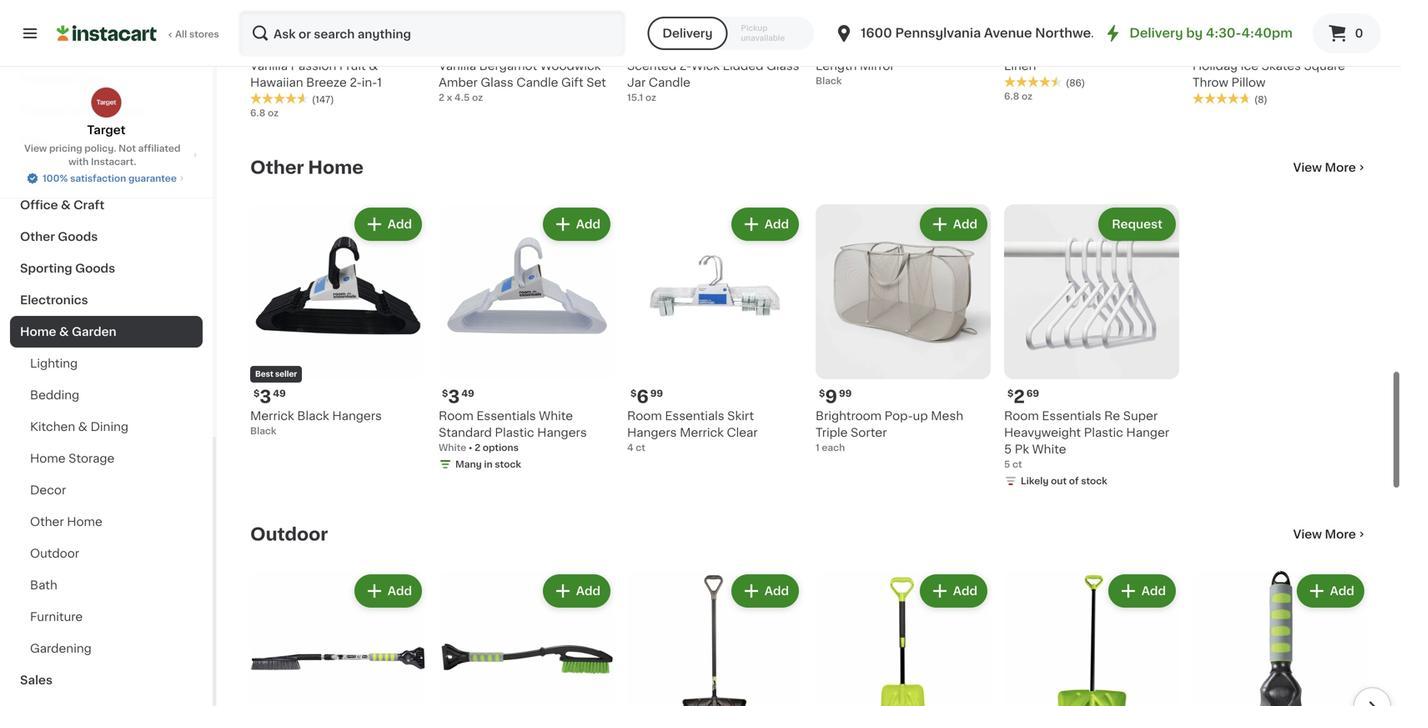 Task type: locate. For each thing, give the bounding box(es) containing it.
$ inside $ 22 99 $56.99 mina victory blue the holiday ice skates square throw pillow
[[1197, 22, 1203, 31]]

home up lighting
[[20, 326, 56, 338]]

1 vertical spatial other
[[20, 231, 55, 243]]

5 left pk
[[1005, 444, 1012, 456]]

2 horizontal spatial 6
[[1014, 21, 1026, 39]]

1 horizontal spatial scented
[[628, 60, 677, 72]]

3 for merrick black hangers
[[260, 388, 271, 406]]

& up in-
[[369, 60, 378, 72]]

2- down opalhouse
[[680, 60, 692, 72]]

0 horizontal spatial glass
[[481, 77, 514, 88]]

other goods
[[20, 231, 98, 243]]

plastic inside "room essentials white standard plastic hangers white • 2 options"
[[495, 427, 535, 439]]

heavyweight
[[1005, 427, 1082, 439]]

$ 6 99 up hawaiian
[[254, 21, 286, 39]]

$ down best
[[254, 389, 260, 398]]

view more for outdoor
[[1294, 529, 1357, 541]]

view more for other home
[[1294, 162, 1357, 174]]

room
[[816, 43, 851, 55], [439, 411, 474, 422], [628, 411, 662, 422], [1005, 411, 1040, 422]]

ct right 4
[[636, 444, 646, 453]]

out
[[1052, 477, 1067, 486]]

0
[[1356, 28, 1364, 39]]

0 horizontal spatial merrick
[[250, 411, 294, 422]]

& right party
[[55, 104, 65, 116]]

1 horizontal spatial 2
[[475, 444, 481, 453]]

mirror
[[860, 60, 895, 72]]

room inside "room essentials white standard plastic hangers white • 2 options"
[[439, 411, 474, 422]]

$ 3 49 down best
[[254, 388, 286, 406]]

2
[[439, 93, 445, 102], [1014, 388, 1025, 406], [475, 444, 481, 453]]

& inside office & craft "link"
[[61, 199, 71, 211]]

& for office & craft
[[61, 199, 71, 211]]

0 horizontal spatial $ 3 49
[[254, 388, 286, 406]]

merrick left 'clear'
[[680, 427, 724, 439]]

glade candle 1-wick, clean linen
[[1005, 43, 1166, 72]]

99 inside $ 22 99 $56.99 mina victory blue the holiday ice skates square throw pillow
[[1227, 22, 1240, 31]]

1 vertical spatial 2-
[[350, 77, 362, 88]]

merrick inside room essentials skirt hangers merrick clear 4 ct
[[680, 427, 724, 439]]

0 vertical spatial item carousel region
[[227, 198, 1369, 498]]

0 vertical spatial view more
[[1294, 162, 1357, 174]]

$ 3 49
[[254, 388, 286, 406], [442, 388, 475, 406]]

request button
[[1101, 209, 1175, 240]]

merrick down best seller
[[250, 411, 294, 422]]

1 right breeze
[[377, 77, 382, 88]]

gift down the "woodwick"
[[562, 77, 584, 88]]

0 vertical spatial 6.8 oz
[[1005, 92, 1033, 101]]

many in stock
[[456, 460, 521, 469]]

1 vertical spatial outdoor
[[30, 548, 79, 560]]

product group
[[250, 204, 426, 438], [439, 204, 614, 475], [628, 204, 803, 455], [816, 204, 991, 455], [1005, 204, 1180, 492], [250, 572, 426, 707], [439, 572, 614, 707], [628, 572, 803, 707], [816, 572, 991, 707], [1005, 572, 1180, 707], [1193, 572, 1369, 707]]

6 up hawaiian
[[260, 21, 272, 39]]

1 item carousel region from the top
[[227, 198, 1369, 498]]

1 horizontal spatial 3
[[448, 388, 460, 406]]

delivery up clean
[[1130, 27, 1184, 39]]

0 vertical spatial goods
[[58, 231, 98, 243]]

vanilla for glade
[[250, 60, 288, 72]]

$ right stores in the left top of the page
[[254, 22, 260, 31]]

0 horizontal spatial glade
[[250, 43, 285, 55]]

$22.99 original price: $56.99 element
[[1193, 19, 1369, 41]]

49 down best seller
[[273, 389, 286, 398]]

1 vertical spatial scented
[[628, 60, 677, 72]]

essentials down 1600
[[854, 43, 913, 55]]

other home link up bath link
[[10, 507, 203, 538]]

item carousel region containing 3
[[227, 198, 1369, 498]]

delivery up 'cozy'
[[663, 28, 713, 39]]

white inside room essentials re super heavyweight plastic hanger 5 pk white 5 ct
[[1033, 444, 1067, 456]]

0 horizontal spatial $ 6 99
[[254, 21, 286, 39]]

stores
[[189, 30, 219, 39]]

& inside home & garden link
[[59, 326, 69, 338]]

(86)
[[1066, 78, 1086, 88]]

1 left the 'each'
[[816, 444, 820, 453]]

room up length
[[816, 43, 851, 55]]

oz right 15.1
[[646, 93, 657, 102]]

home inside home storage "link"
[[30, 453, 66, 465]]

view more
[[1294, 162, 1357, 174], [1294, 529, 1357, 541]]

candle down the northwest
[[1043, 43, 1084, 55]]

1 vertical spatial 6.8 oz
[[250, 108, 279, 118]]

2 horizontal spatial white
[[1033, 444, 1067, 456]]

6 for glade scented candle jar, vanilla passion fruit & hawaiian breeze 2-in-1
[[260, 21, 272, 39]]

essentials left skirt
[[665, 411, 725, 422]]

candle right "jar"
[[649, 77, 691, 88]]

4
[[628, 444, 634, 453]]

vanilla up amber
[[439, 60, 477, 72]]

candle inside threshold coconut honey & vanilla bergamot woodwick amber glass candle gift set 2 x 4.5 oz
[[517, 77, 559, 88]]

2 plastic from the left
[[1085, 427, 1124, 439]]

hanger
[[1127, 427, 1170, 439]]

1 vertical spatial goods
[[75, 263, 115, 275]]

ct
[[636, 444, 646, 453], [1013, 460, 1023, 469]]

add button
[[356, 209, 421, 240], [545, 209, 609, 240], [733, 209, 798, 240], [922, 209, 986, 240], [356, 577, 421, 607], [545, 577, 609, 607], [733, 577, 798, 607], [922, 577, 986, 607], [1111, 577, 1175, 607], [1299, 577, 1364, 607]]

1 vertical spatial other home
[[30, 517, 102, 528]]

home storage
[[30, 453, 115, 465]]

6.8
[[1005, 92, 1020, 101], [250, 108, 266, 118]]

& for kitchen & dining
[[78, 421, 88, 433]]

1 horizontal spatial 49
[[462, 389, 475, 398]]

goods inside 'link'
[[75, 263, 115, 275]]

glass down bergamot
[[481, 77, 514, 88]]

stock right the of
[[1082, 477, 1108, 486]]

other home link down (147)
[[250, 158, 364, 178]]

0 horizontal spatial 6
[[260, 21, 272, 39]]

plastic inside room essentials re super heavyweight plastic hanger 5 pk white 5 ct
[[1085, 427, 1124, 439]]

hangers inside room essentials skirt hangers merrick clear 4 ct
[[628, 427, 677, 439]]

essentials up heavyweight
[[1043, 411, 1102, 422]]

0 horizontal spatial 2
[[439, 93, 445, 102]]

set
[[587, 77, 607, 88]]

1 horizontal spatial merrick
[[680, 427, 724, 439]]

threshold
[[439, 43, 497, 55]]

1 vertical spatial item carousel region
[[227, 565, 1392, 707]]

full
[[951, 43, 972, 55]]

0 vertical spatial 2-
[[680, 60, 692, 72]]

6.8 down "linen"
[[1005, 92, 1020, 101]]

$ 6 99
[[254, 21, 286, 39], [1008, 21, 1041, 39], [631, 388, 663, 406]]

1 vertical spatial view more link
[[1294, 527, 1369, 543]]

1 vertical spatial 6.8
[[250, 108, 266, 118]]

1 view more from the top
[[1294, 162, 1357, 174]]

0 horizontal spatial delivery
[[663, 28, 713, 39]]

0 horizontal spatial white
[[439, 444, 467, 453]]

gift down the care
[[68, 104, 91, 116]]

$ 6 99 up "linen"
[[1008, 21, 1041, 39]]

ct down pk
[[1013, 460, 1023, 469]]

delivery inside "button"
[[663, 28, 713, 39]]

glade scented candle jar, vanilla passion fruit & hawaiian breeze 2-in-1
[[250, 43, 406, 88]]

1 vertical spatial view
[[1294, 162, 1323, 174]]

add
[[388, 219, 412, 230], [576, 219, 601, 230], [765, 219, 789, 230], [954, 219, 978, 230], [388, 586, 412, 598], [576, 586, 601, 598], [765, 586, 789, 598], [954, 586, 978, 598], [1142, 586, 1167, 598], [1331, 586, 1355, 598]]

kitchen & dining
[[30, 421, 129, 433]]

1 horizontal spatial stock
[[1082, 477, 1108, 486]]

99
[[274, 22, 286, 31], [654, 22, 667, 31], [838, 22, 851, 31], [1028, 22, 1041, 31], [1227, 22, 1240, 31], [651, 389, 663, 398], [839, 389, 852, 398]]

guarantee
[[128, 174, 177, 183]]

1 horizontal spatial plastic
[[1085, 427, 1124, 439]]

49 up standard
[[462, 389, 475, 398]]

2- down fruit
[[350, 77, 362, 88]]

garden
[[72, 326, 117, 338]]

0 horizontal spatial other home link
[[10, 507, 203, 538]]

hawaiian
[[250, 77, 303, 88]]

9
[[826, 388, 838, 406]]

$ inside $ 2 69
[[1008, 389, 1014, 398]]

party
[[20, 104, 53, 116]]

0 vertical spatial view more link
[[1294, 159, 1369, 176]]

$ 9 99
[[819, 388, 852, 406]]

3 up standard
[[448, 388, 460, 406]]

request
[[1113, 219, 1163, 230]]

vanilla inside "glade scented candle jar, vanilla passion fruit & hawaiian breeze 2-in-1"
[[250, 60, 288, 72]]

100% satisfaction guarantee button
[[26, 169, 187, 185]]

49 for merrick black hangers
[[273, 389, 286, 398]]

victory
[[1225, 43, 1267, 55]]

Search field
[[240, 12, 625, 55]]

item carousel region
[[227, 198, 1369, 498], [227, 565, 1392, 707]]

lighting link
[[10, 348, 203, 380]]

1 horizontal spatial ct
[[1013, 460, 1023, 469]]

& left dining
[[78, 421, 88, 433]]

$ 6 99 for scented
[[254, 21, 286, 39]]

1
[[377, 77, 382, 88], [816, 444, 820, 453]]

99 right 22
[[1227, 22, 1240, 31]]

0 horizontal spatial ct
[[636, 444, 646, 453]]

& right honey
[[596, 43, 606, 55]]

essentials inside room essentials black full length mirror black
[[854, 43, 913, 55]]

2 horizontal spatial 2
[[1014, 388, 1025, 406]]

2 vertical spatial 2
[[475, 444, 481, 453]]

electronics link
[[10, 285, 203, 316]]

goods for other goods
[[58, 231, 98, 243]]

glade for glade scented candle jar, vanilla passion fruit & hawaiian breeze 2-in-1
[[250, 43, 285, 55]]

& inside kitchen & dining 'link'
[[78, 421, 88, 433]]

2-
[[680, 60, 692, 72], [350, 77, 362, 88]]

1 more from the top
[[1326, 162, 1357, 174]]

outdoor
[[250, 526, 328, 544], [30, 548, 79, 560]]

home & garden
[[20, 326, 117, 338]]

$ for brightroom pop-up mesh triple sorter
[[819, 389, 826, 398]]

1 horizontal spatial $ 3 49
[[442, 388, 475, 406]]

2 vanilla from the left
[[439, 60, 477, 72]]

ct inside room essentials skirt hangers merrick clear 4 ct
[[636, 444, 646, 453]]

1 horizontal spatial 6.8
[[1005, 92, 1020, 101]]

1 glade from the left
[[250, 43, 285, 55]]

1 vertical spatial 2
[[1014, 388, 1025, 406]]

essentials inside room essentials skirt hangers merrick clear 4 ct
[[665, 411, 725, 422]]

1 horizontal spatial hangers
[[538, 427, 587, 439]]

sales
[[20, 675, 53, 687]]

0 horizontal spatial stock
[[495, 460, 521, 469]]

0 vertical spatial more
[[1326, 162, 1357, 174]]

& left craft
[[61, 199, 71, 211]]

glade up "linen"
[[1005, 43, 1040, 55]]

other home down (147)
[[250, 159, 364, 176]]

$ 6 99 inside item carousel region
[[631, 388, 663, 406]]

$ inside $ 9 99
[[819, 389, 826, 398]]

6.8 oz for glade scented candle jar, vanilla passion fruit & hawaiian breeze 2-in-1
[[250, 108, 279, 118]]

$ for glade candle 1-wick, clean linen
[[1008, 22, 1014, 31]]

1 3 from the left
[[260, 388, 271, 406]]

& for home & garden
[[59, 326, 69, 338]]

glass inside the opalhouse cozy nights scented 2-wick lidded glass jar candle 15.1 oz
[[767, 60, 800, 72]]

0 horizontal spatial hangers
[[332, 411, 382, 422]]

0 vertical spatial glass
[[767, 60, 800, 72]]

room up standard
[[439, 411, 474, 422]]

1 inside brightroom pop-up mesh triple sorter 1 each
[[816, 444, 820, 453]]

glass inside threshold coconut honey & vanilla bergamot woodwick amber glass candle gift set 2 x 4.5 oz
[[481, 77, 514, 88]]

1 plastic from the left
[[495, 427, 535, 439]]

$ for room essentials white standard plastic hangers
[[442, 389, 448, 398]]

2 horizontal spatial hangers
[[628, 427, 677, 439]]

2 view more link from the top
[[1294, 527, 1369, 543]]

item carousel region containing add
[[227, 565, 1392, 707]]

glass right lidded
[[767, 60, 800, 72]]

1 horizontal spatial delivery
[[1130, 27, 1184, 39]]

2 inside "room essentials white standard plastic hangers white • 2 options"
[[475, 444, 481, 453]]

candle
[[341, 43, 382, 55], [1043, 43, 1084, 55], [517, 77, 559, 88], [649, 77, 691, 88]]

2 vertical spatial other
[[30, 517, 64, 528]]

2 more from the top
[[1326, 529, 1357, 541]]

5 down heavyweight
[[1005, 460, 1011, 469]]

room inside room essentials re super heavyweight plastic hanger 5 pk white 5 ct
[[1005, 411, 1040, 422]]

glade for glade candle 1-wick, clean linen
[[1005, 43, 1040, 55]]

room down $ 2 69
[[1005, 411, 1040, 422]]

0 vertical spatial 2
[[439, 93, 445, 102]]

4.5
[[455, 93, 470, 102]]

None search field
[[239, 10, 626, 57]]

0 vertical spatial view
[[24, 144, 47, 153]]

0 vertical spatial 1
[[377, 77, 382, 88]]

0 vertical spatial other home
[[250, 159, 364, 176]]

kitchen & dining link
[[10, 411, 203, 443]]

0 horizontal spatial 6.8 oz
[[250, 108, 279, 118]]

99 right 11 at left top
[[654, 22, 667, 31]]

view more link
[[1294, 159, 1369, 176], [1294, 527, 1369, 543]]

instacart logo image
[[57, 23, 157, 43]]

delivery for delivery
[[663, 28, 713, 39]]

oz down hawaiian
[[268, 108, 279, 118]]

jar,
[[385, 43, 406, 55]]

standard
[[439, 427, 492, 439]]

sorter
[[851, 427, 887, 439]]

merrick black hangers black
[[250, 411, 382, 436]]

goods up sporting goods
[[58, 231, 98, 243]]

room inside room essentials black full length mirror black
[[816, 43, 851, 55]]

essentials up options on the left of the page
[[477, 411, 536, 422]]

care
[[76, 73, 104, 84]]

0 horizontal spatial scented
[[288, 43, 338, 55]]

0 horizontal spatial 49
[[273, 389, 286, 398]]

$ left 69
[[1008, 389, 1014, 398]]

6 up "linen"
[[1014, 21, 1026, 39]]

candle up fruit
[[341, 43, 382, 55]]

other goods link
[[10, 221, 203, 253]]

1 $ 3 49 from the left
[[254, 388, 286, 406]]

1 vertical spatial glass
[[481, 77, 514, 88]]

1 49 from the left
[[273, 389, 286, 398]]

hangers inside merrick black hangers black
[[332, 411, 382, 422]]

1 vertical spatial merrick
[[680, 427, 724, 439]]

gift inside threshold coconut honey & vanilla bergamot woodwick amber glass candle gift set 2 x 4.5 oz
[[562, 77, 584, 88]]

fruit
[[340, 60, 366, 72]]

& left garden
[[59, 326, 69, 338]]

1 horizontal spatial $ 6 99
[[631, 388, 663, 406]]

stock down options on the left of the page
[[495, 460, 521, 469]]

0 vertical spatial outdoor
[[250, 526, 328, 544]]

1 vanilla from the left
[[250, 60, 288, 72]]

99 right 9
[[839, 389, 852, 398]]

0 horizontal spatial 2-
[[350, 77, 362, 88]]

dining
[[91, 421, 129, 433]]

1 horizontal spatial vanilla
[[439, 60, 477, 72]]

$ 3 49 for room essentials white standard plastic hangers
[[442, 388, 475, 406]]

clean
[[1132, 43, 1166, 55]]

2 item carousel region from the top
[[227, 565, 1392, 707]]

99 up "linen"
[[1028, 22, 1041, 31]]

northwest
[[1036, 27, 1104, 39]]

mesh
[[932, 411, 964, 422]]

0 horizontal spatial vanilla
[[250, 60, 288, 72]]

1 horizontal spatial 6
[[637, 388, 649, 406]]

home down decor link
[[67, 517, 102, 528]]

vanilla up hawaiian
[[250, 60, 288, 72]]

affiliated
[[138, 144, 181, 153]]

1 vertical spatial 5
[[1005, 460, 1011, 469]]

other home down decor
[[30, 517, 102, 528]]

view for outdoor
[[1294, 529, 1323, 541]]

0 vertical spatial scented
[[288, 43, 338, 55]]

6.8 oz down hawaiian
[[250, 108, 279, 118]]

$ up "linen"
[[1008, 22, 1014, 31]]

glade up hawaiian
[[250, 43, 285, 55]]

2 49 from the left
[[462, 389, 475, 398]]

0 vertical spatial other home link
[[250, 158, 364, 178]]

1 horizontal spatial gift
[[562, 77, 584, 88]]

0 vertical spatial stock
[[495, 460, 521, 469]]

$ 6 99 up 4
[[631, 388, 663, 406]]

item carousel region for outdoor
[[227, 565, 1392, 707]]

2 inside threshold coconut honey & vanilla bergamot woodwick amber glass candle gift set 2 x 4.5 oz
[[439, 93, 445, 102]]

6.8 oz down "linen"
[[1005, 92, 1033, 101]]

likely
[[1021, 477, 1049, 486]]

by
[[1187, 27, 1204, 39]]

essentials inside room essentials re super heavyweight plastic hanger 5 pk white 5 ct
[[1043, 411, 1102, 422]]

1 horizontal spatial glade
[[1005, 43, 1040, 55]]

0 vertical spatial merrick
[[250, 411, 294, 422]]

essentials inside "room essentials white standard plastic hangers white • 2 options"
[[477, 411, 536, 422]]

2 left 'x'
[[439, 93, 445, 102]]

0 horizontal spatial 1
[[377, 77, 382, 88]]

2 horizontal spatial $ 6 99
[[1008, 21, 1041, 39]]

up
[[914, 411, 929, 422]]

all stores
[[175, 30, 219, 39]]

0 horizontal spatial 3
[[260, 388, 271, 406]]

1 vertical spatial gift
[[68, 104, 91, 116]]

glade inside "glade scented candle jar, vanilla passion fruit & hawaiian breeze 2-in-1"
[[250, 43, 285, 55]]

scented up the passion
[[288, 43, 338, 55]]

view pricing policy. not affiliated with instacart. link
[[13, 142, 199, 169]]

$ up mina
[[1197, 22, 1203, 31]]

nights
[[728, 43, 766, 55]]

candle down bergamot
[[517, 77, 559, 88]]

$ up standard
[[442, 389, 448, 398]]

1 horizontal spatial 6.8 oz
[[1005, 92, 1033, 101]]

pennsylvania
[[896, 27, 982, 39]]

$ 3 49 up standard
[[442, 388, 475, 406]]

home up decor
[[30, 453, 66, 465]]

3 down best
[[260, 388, 271, 406]]

1 vertical spatial more
[[1326, 529, 1357, 541]]

gift
[[562, 77, 584, 88], [68, 104, 91, 116]]

0 horizontal spatial outdoor link
[[10, 538, 203, 570]]

0 horizontal spatial plastic
[[495, 427, 535, 439]]

product group containing 6
[[628, 204, 803, 455]]

99 left 1600
[[838, 22, 851, 31]]

2 left 69
[[1014, 388, 1025, 406]]

glade inside glade candle 1-wick, clean linen
[[1005, 43, 1040, 55]]

supplies
[[94, 104, 146, 116]]

room inside room essentials skirt hangers merrick clear 4 ct
[[628, 411, 662, 422]]

oz right 4.5 on the top left
[[472, 93, 483, 102]]

scented inside "glade scented candle jar, vanilla passion fruit & hawaiian breeze 2-in-1"
[[288, 43, 338, 55]]

1 horizontal spatial glass
[[767, 60, 800, 72]]

$ up brightroom
[[819, 389, 826, 398]]

2 glade from the left
[[1005, 43, 1040, 55]]

ice
[[1241, 60, 1259, 72]]

0 vertical spatial gift
[[562, 77, 584, 88]]

plastic up options on the left of the page
[[495, 427, 535, 439]]

$ up 4
[[631, 389, 637, 398]]

product group containing 2
[[1005, 204, 1180, 492]]

essentials for plastic
[[477, 411, 536, 422]]

storage
[[69, 453, 115, 465]]

scented down opalhouse
[[628, 60, 677, 72]]

1 vertical spatial ct
[[1013, 460, 1023, 469]]

6.8 down hawaiian
[[250, 108, 266, 118]]

1 view more link from the top
[[1294, 159, 1369, 176]]

1 vertical spatial view more
[[1294, 529, 1357, 541]]

6 up room essentials skirt hangers merrick clear 4 ct
[[637, 388, 649, 406]]

bedding
[[30, 390, 79, 401]]

0 horizontal spatial 6.8
[[250, 108, 266, 118]]

sporting goods
[[20, 263, 115, 275]]

ct inside room essentials re super heavyweight plastic hanger 5 pk white 5 ct
[[1013, 460, 1023, 469]]

3
[[260, 388, 271, 406], [448, 388, 460, 406]]

0 vertical spatial 5
[[1005, 444, 1012, 456]]

2 right •
[[475, 444, 481, 453]]

1 horizontal spatial 2-
[[680, 60, 692, 72]]

glass
[[767, 60, 800, 72], [481, 77, 514, 88]]

plastic
[[495, 427, 535, 439], [1085, 427, 1124, 439]]

0 vertical spatial 6.8
[[1005, 92, 1020, 101]]

bedding link
[[10, 380, 203, 411]]

vanilla inside threshold coconut honey & vanilla bergamot woodwick amber glass candle gift set 2 x 4.5 oz
[[439, 60, 477, 72]]

2 view more from the top
[[1294, 529, 1357, 541]]

1 vertical spatial stock
[[1082, 477, 1108, 486]]

& inside party & gift supplies link
[[55, 104, 65, 116]]

99 inside 11 99
[[654, 22, 667, 31]]

2 $ 3 49 from the left
[[442, 388, 475, 406]]

2 3 from the left
[[448, 388, 460, 406]]

$ 3 49 for merrick black hangers
[[254, 388, 286, 406]]

policy.
[[85, 144, 116, 153]]

goods down other goods link
[[75, 263, 115, 275]]

plastic down re
[[1085, 427, 1124, 439]]

room up 4
[[628, 411, 662, 422]]



Task type: describe. For each thing, give the bounding box(es) containing it.
sporting
[[20, 263, 72, 275]]

essentials for heavyweight
[[1043, 411, 1102, 422]]

gardening link
[[10, 633, 203, 665]]

home & garden link
[[10, 316, 203, 348]]

skates
[[1262, 60, 1302, 72]]

room essentials skirt hangers merrick clear 4 ct
[[628, 411, 758, 453]]

delivery by 4:30-4:40pm link
[[1104, 23, 1293, 43]]

passion
[[291, 60, 337, 72]]

1 5 from the top
[[1005, 444, 1012, 456]]

office
[[20, 199, 58, 211]]

home down (147)
[[308, 159, 364, 176]]

target
[[87, 124, 126, 136]]

99 inside $ 9 99
[[839, 389, 852, 398]]

breeze
[[306, 77, 347, 88]]

room essentials white standard plastic hangers white • 2 options
[[439, 411, 587, 453]]

brightroom pop-up mesh triple sorter 1 each
[[816, 411, 964, 453]]

wick,
[[1097, 43, 1129, 55]]

$ for room essentials skirt hangers merrick clear
[[631, 389, 637, 398]]

6 for glade candle 1-wick, clean linen
[[1014, 21, 1026, 39]]

essentials for merrick
[[665, 411, 725, 422]]

in
[[484, 460, 493, 469]]

22
[[1203, 21, 1225, 39]]

oz inside the opalhouse cozy nights scented 2-wick lidded glass jar candle 15.1 oz
[[646, 93, 657, 102]]

(147)
[[312, 95, 334, 104]]

essentials for length
[[854, 43, 913, 55]]

service type group
[[648, 17, 814, 50]]

$ for room essentials re super heavyweight plastic hanger 5 pk white
[[1008, 389, 1014, 398]]

$ for glade scented candle jar, vanilla passion fruit & hawaiian breeze 2-in-1
[[254, 22, 260, 31]]

item carousel region for other home
[[227, 198, 1369, 498]]

6.8 for glade scented candle jar, vanilla passion fruit & hawaiian breeze 2-in-1
[[250, 108, 266, 118]]

hangers inside "room essentials white standard plastic hangers white • 2 options"
[[538, 427, 587, 439]]

& inside threshold coconut honey & vanilla bergamot woodwick amber glass candle gift set 2 x 4.5 oz
[[596, 43, 606, 55]]

2- inside the opalhouse cozy nights scented 2-wick lidded glass jar candle 15.1 oz
[[680, 60, 692, 72]]

2 5 from the top
[[1005, 460, 1011, 469]]

room for plastic
[[439, 411, 474, 422]]

$ for merrick black hangers
[[254, 389, 260, 398]]

bath
[[30, 580, 57, 592]]

1 vertical spatial other home link
[[10, 507, 203, 538]]

sales link
[[10, 665, 203, 697]]

0 button
[[1314, 13, 1382, 53]]

11 99
[[637, 21, 667, 39]]

personal care link
[[10, 63, 203, 94]]

100% satisfaction guarantee
[[43, 174, 177, 183]]

avenue
[[985, 27, 1033, 39]]

craft
[[74, 199, 105, 211]]

seller
[[275, 371, 297, 378]]

woodwick
[[541, 60, 601, 72]]

3 for room essentials white standard plastic hangers
[[448, 388, 460, 406]]

the
[[1299, 43, 1321, 55]]

1-
[[1087, 43, 1097, 55]]

room for length
[[816, 43, 851, 55]]

threshold coconut honey & vanilla bergamot woodwick amber glass candle gift set 2 x 4.5 oz
[[439, 43, 607, 102]]

0 vertical spatial other
[[250, 159, 304, 176]]

re
[[1105, 411, 1121, 422]]

kitchen
[[30, 421, 75, 433]]

mina
[[1193, 43, 1222, 55]]

goods for sporting goods
[[75, 263, 115, 275]]

more for other home
[[1326, 162, 1357, 174]]

& inside "glade scented candle jar, vanilla passion fruit & hawaiian breeze 2-in-1"
[[369, 60, 378, 72]]

1 horizontal spatial outdoor link
[[250, 525, 328, 545]]

1600 pennsylvania avenue northwest
[[861, 27, 1104, 39]]

candle inside "glade scented candle jar, vanilla passion fruit & hawaiian breeze 2-in-1"
[[341, 43, 382, 55]]

99 up room essentials skirt hangers merrick clear 4 ct
[[651, 389, 663, 398]]

$56.99
[[1247, 27, 1288, 38]]

room essentials re super heavyweight plastic hanger 5 pk white 5 ct
[[1005, 411, 1170, 469]]

& for party & gift supplies
[[55, 104, 65, 116]]

sporting goods link
[[10, 253, 203, 285]]

throw
[[1193, 77, 1229, 88]]

1600
[[861, 27, 893, 39]]

home inside home & garden link
[[20, 326, 56, 338]]

personal care
[[20, 73, 104, 84]]

vanilla for threshold
[[439, 60, 477, 72]]

furniture
[[30, 612, 83, 623]]

honey
[[554, 43, 593, 55]]

99 up hawaiian
[[274, 22, 286, 31]]

room for merrick
[[628, 411, 662, 422]]

room for heavyweight
[[1005, 411, 1040, 422]]

candle inside the opalhouse cozy nights scented 2-wick lidded glass jar candle 15.1 oz
[[649, 77, 691, 88]]

personal
[[20, 73, 73, 84]]

view more link for outdoor
[[1294, 527, 1369, 543]]

pk
[[1015, 444, 1030, 456]]

view more link for other home
[[1294, 159, 1369, 176]]

1 horizontal spatial other home link
[[250, 158, 364, 178]]

1 inside "glade scented candle jar, vanilla passion fruit & hawaiian breeze 2-in-1"
[[377, 77, 382, 88]]

6.8 for glade candle 1-wick, clean linen
[[1005, 92, 1020, 101]]

candle inside glade candle 1-wick, clean linen
[[1043, 43, 1084, 55]]

$ 6 99 for candle
[[1008, 21, 1041, 39]]

merrick inside merrick black hangers black
[[250, 411, 294, 422]]

pillow
[[1232, 77, 1266, 88]]

gardening
[[30, 643, 92, 655]]

length
[[816, 60, 857, 72]]

clear
[[727, 427, 758, 439]]

opalhouse cozy nights scented 2-wick lidded glass jar candle 15.1 oz
[[628, 43, 800, 102]]

home storage link
[[10, 443, 203, 475]]

of
[[1070, 477, 1079, 486]]

lidded
[[723, 60, 764, 72]]

1 horizontal spatial white
[[539, 411, 573, 422]]

wick
[[692, 60, 720, 72]]

likely out of stock
[[1021, 477, 1108, 486]]

1 horizontal spatial other home
[[250, 159, 364, 176]]

party & gift supplies link
[[10, 94, 203, 126]]

6.8 oz for glade candle 1-wick, clean linen
[[1005, 92, 1033, 101]]

49 for room essentials white standard plastic hangers
[[462, 389, 475, 398]]

best seller
[[255, 371, 297, 378]]

•
[[469, 444, 473, 453]]

electronics
[[20, 295, 88, 306]]

room essentials black full length mirror black
[[816, 43, 972, 86]]

0 horizontal spatial outdoor
[[30, 548, 79, 560]]

delivery for delivery by 4:30-4:40pm
[[1130, 27, 1184, 39]]

view inside view pricing policy. not affiliated with instacart.
[[24, 144, 47, 153]]

decor
[[30, 485, 66, 497]]

target logo image
[[91, 87, 122, 118]]

baby
[[20, 136, 51, 148]]

2- inside "glade scented candle jar, vanilla passion fruit & hawaiian breeze 2-in-1"
[[350, 77, 362, 88]]

cozy
[[694, 43, 725, 55]]

more for outdoor
[[1326, 529, 1357, 541]]

office & craft
[[20, 199, 105, 211]]

opalhouse
[[628, 43, 691, 55]]

bergamot
[[480, 60, 538, 72]]

pop-
[[885, 411, 914, 422]]

1 horizontal spatial outdoor
[[250, 526, 328, 544]]

scented inside the opalhouse cozy nights scented 2-wick lidded glass jar candle 15.1 oz
[[628, 60, 677, 72]]

100%
[[43, 174, 68, 183]]

4:40pm
[[1242, 27, 1293, 39]]

0 horizontal spatial gift
[[68, 104, 91, 116]]

holiday
[[1193, 60, 1238, 72]]

0 horizontal spatial other home
[[30, 517, 102, 528]]

view for other home
[[1294, 162, 1323, 174]]

super
[[1124, 411, 1158, 422]]

1600 pennsylvania avenue northwest button
[[834, 10, 1104, 57]]

instacart.
[[91, 157, 136, 166]]

oz down "linen"
[[1022, 92, 1033, 101]]

product group containing 9
[[816, 204, 991, 455]]

oz inside threshold coconut honey & vanilla bergamot woodwick amber glass candle gift set 2 x 4.5 oz
[[472, 93, 483, 102]]

all
[[175, 30, 187, 39]]

party & gift supplies
[[20, 104, 146, 116]]



Task type: vqa. For each thing, say whether or not it's contained in the screenshot.
Pillow on the right top
yes



